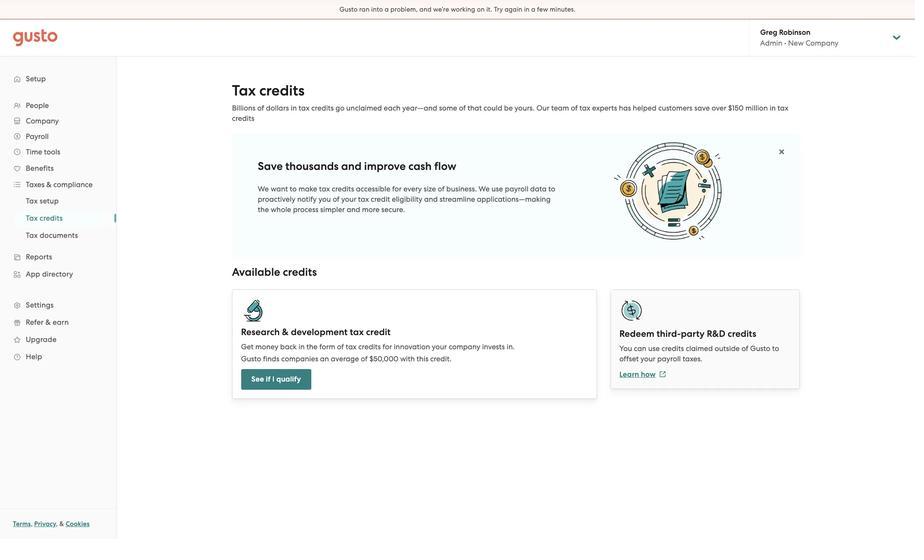 Task type: vqa. For each thing, say whether or not it's contained in the screenshot.
Privacy
yes



Task type: describe. For each thing, give the bounding box(es) containing it.
settings link
[[9, 297, 108, 313]]

documents
[[40, 231, 78, 240]]

credits inside we want to make tax credits accessible for every size of business. we use payroll data to proactively notify you of your tax credit eligibility and streamline applications—making the whole process simpler and more secure.
[[332, 185, 354, 193]]

save
[[695, 104, 710, 112]]

party
[[681, 328, 705, 339]]

0 vertical spatial gusto
[[340, 6, 358, 13]]

and left more
[[347, 205, 360, 214]]

•
[[785, 39, 787, 47]]

see if i qualify link
[[241, 369, 311, 390]]

reports
[[26, 253, 52, 261]]

of inside you can use credits claimed outside of gusto to offset your payroll taxes.
[[742, 344, 749, 353]]

some
[[439, 104, 457, 112]]

tax for tax documents
[[26, 231, 38, 240]]

we want to make tax credits accessible for every size of business. we use payroll data to proactively notify you of your tax credit eligibility and streamline applications—making the whole process simpler and more secure.
[[258, 185, 556, 214]]

save
[[258, 160, 283, 173]]

and up accessible
[[341, 160, 362, 173]]

of right team
[[571, 104, 578, 112]]

company inside greg robinson admin • new company
[[806, 39, 839, 47]]

earn
[[53, 318, 69, 327]]

refer
[[26, 318, 44, 327]]

robinson
[[780, 28, 811, 37]]

redeem third-party r&d credits
[[620, 328, 757, 339]]

gusto ran into a problem, and we're working on it. try again in a few minutes.
[[340, 6, 576, 13]]

2 we from the left
[[479, 185, 490, 193]]

benefits link
[[9, 160, 108, 176]]

time tools button
[[9, 144, 108, 160]]

third-
[[657, 328, 681, 339]]

gusto inside you can use credits claimed outside of gusto to offset your payroll taxes.
[[751, 344, 771, 353]]

people button
[[9, 98, 108, 113]]

it.
[[487, 6, 493, 13]]

payroll button
[[9, 129, 108, 144]]

be
[[504, 104, 513, 112]]

research & development tax credit
[[241, 326, 391, 338]]

privacy
[[34, 520, 56, 528]]

of left dollars
[[257, 104, 264, 112]]

invests
[[482, 342, 505, 351]]

get money back in the form of tax credits for innovation your company invests in. gusto finds companies an average of $50,000 with this credit.
[[241, 342, 515, 363]]

taxes.
[[683, 354, 703, 363]]

home image
[[13, 29, 58, 46]]

greg
[[761, 28, 778, 37]]

of left that
[[459, 104, 466, 112]]

refer & earn link
[[9, 315, 108, 330]]

tax credits link
[[15, 210, 108, 226]]

of up simpler
[[333, 195, 340, 204]]

innovation
[[394, 342, 430, 351]]

in right dollars
[[291, 104, 297, 112]]

and down size
[[424, 195, 438, 204]]

and left the we're
[[420, 6, 432, 13]]

1 , from the left
[[31, 520, 33, 528]]

in right million
[[770, 104, 776, 112]]

of right size
[[438, 185, 445, 193]]

list containing tax setup
[[0, 192, 116, 244]]

each
[[384, 104, 401, 112]]

your inside we want to make tax credits accessible for every size of business. we use payroll data to proactively notify you of your tax credit eligibility and streamline applications—making the whole process simpler and more secure.
[[342, 195, 357, 204]]

1 we from the left
[[258, 185, 269, 193]]

million
[[746, 104, 768, 112]]

an
[[320, 354, 329, 363]]

eligibility
[[392, 195, 423, 204]]

company button
[[9, 113, 108, 129]]

back
[[280, 342, 297, 351]]

see
[[252, 375, 264, 384]]

experts
[[593, 104, 618, 112]]

could
[[484, 104, 503, 112]]

process
[[293, 205, 319, 214]]

outside
[[715, 344, 740, 353]]

you
[[620, 344, 633, 353]]

into
[[371, 6, 383, 13]]

on
[[477, 6, 485, 13]]

yours.
[[515, 104, 535, 112]]

business.
[[447, 185, 477, 193]]

in.
[[507, 342, 515, 351]]

taxes & compliance
[[26, 180, 93, 189]]

that
[[468, 104, 482, 112]]

offset
[[620, 354, 639, 363]]

your inside you can use credits claimed outside of gusto to offset your payroll taxes.
[[641, 354, 656, 363]]

setup
[[40, 197, 59, 205]]

data
[[531, 185, 547, 193]]

available
[[232, 265, 280, 279]]

average
[[331, 354, 359, 363]]

tax setup
[[26, 197, 59, 205]]

for inside we want to make tax credits accessible for every size of business. we use payroll data to proactively notify you of your tax credit eligibility and streamline applications—making the whole process simpler and more secure.
[[392, 185, 402, 193]]

help link
[[9, 349, 108, 364]]

settings
[[26, 301, 54, 309]]

proactively
[[258, 195, 296, 204]]

tax credits billions of dollars in tax credits go unclaimed each year—and some of that could be yours. our team of tax experts has helped customers save over $150 million in tax credits
[[232, 82, 789, 123]]

company inside dropdown button
[[26, 117, 59, 125]]

finds
[[263, 354, 280, 363]]

cash
[[409, 160, 432, 173]]

setup link
[[9, 71, 108, 86]]

app directory
[[26, 270, 73, 278]]

redeem
[[620, 328, 655, 339]]

gusto inside get money back in the form of tax credits for innovation your company invests in. gusto finds companies an average of $50,000 with this credit.
[[241, 354, 261, 363]]

ran
[[360, 6, 370, 13]]

go
[[336, 104, 345, 112]]

terms , privacy , & cookies
[[13, 520, 90, 528]]

& left cookies
[[59, 520, 64, 528]]

new
[[789, 39, 804, 47]]

list containing people
[[0, 98, 116, 365]]

whole
[[271, 205, 291, 214]]

upgrade
[[26, 335, 57, 344]]



Task type: locate. For each thing, give the bounding box(es) containing it.
& for earn
[[46, 318, 51, 327]]

again
[[505, 6, 523, 13]]

over
[[712, 104, 727, 112]]

1 vertical spatial credit
[[366, 326, 391, 338]]

for inside get money back in the form of tax credits for innovation your company invests in. gusto finds companies an average of $50,000 with this credit.
[[383, 342, 392, 351]]

qualify
[[277, 375, 301, 384]]

research
[[241, 326, 280, 338]]

year—and
[[403, 104, 438, 112]]

improve
[[364, 160, 406, 173]]

use up applications—making
[[492, 185, 503, 193]]

in inside get money back in the form of tax credits for innovation your company invests in. gusto finds companies an average of $50,000 with this credit.
[[299, 342, 305, 351]]

gusto right 'outside'
[[751, 344, 771, 353]]

& for compliance
[[46, 180, 52, 189]]

cookies button
[[66, 519, 90, 529]]

your inside get money back in the form of tax credits for innovation your company invests in. gusto finds companies an average of $50,000 with this credit.
[[432, 342, 447, 351]]

companies
[[281, 354, 318, 363]]

& for development
[[282, 326, 289, 338]]

can
[[634, 344, 647, 353]]

a right "into"
[[385, 6, 389, 13]]

credits inside list
[[40, 214, 63, 222]]

payroll inside we want to make tax credits accessible for every size of business. we use payroll data to proactively notify you of your tax credit eligibility and streamline applications—making the whole process simpler and more secure.
[[505, 185, 529, 193]]

use
[[492, 185, 503, 193], [649, 344, 660, 353]]

& left the earn
[[46, 318, 51, 327]]

0 horizontal spatial use
[[492, 185, 503, 193]]

1 a from the left
[[385, 6, 389, 13]]

tax credits
[[26, 214, 63, 222]]

, left privacy
[[31, 520, 33, 528]]

applications—making
[[477, 195, 551, 204]]

company
[[806, 39, 839, 47], [26, 117, 59, 125]]

help
[[26, 352, 42, 361]]

this
[[417, 354, 429, 363]]

customers
[[659, 104, 693, 112]]

how
[[641, 370, 656, 379]]

0 horizontal spatial we
[[258, 185, 269, 193]]

1 vertical spatial use
[[649, 344, 660, 353]]

tax down taxes
[[26, 197, 38, 205]]

simpler
[[321, 205, 345, 214]]

get
[[241, 342, 254, 351]]

1 horizontal spatial for
[[392, 185, 402, 193]]

credit
[[371, 195, 390, 204], [366, 326, 391, 338]]

learn how
[[620, 370, 656, 379]]

of right 'outside'
[[742, 344, 749, 353]]

in right again
[[524, 6, 530, 13]]

company down people
[[26, 117, 59, 125]]

1 vertical spatial payroll
[[658, 354, 681, 363]]

privacy link
[[34, 520, 56, 528]]

tax down the "tax credits" on the top left
[[26, 231, 38, 240]]

0 vertical spatial credit
[[371, 195, 390, 204]]

want
[[271, 185, 288, 193]]

make
[[299, 185, 317, 193]]

,
[[31, 520, 33, 528], [56, 520, 58, 528]]

1 horizontal spatial gusto
[[340, 6, 358, 13]]

to
[[290, 185, 297, 193], [549, 185, 556, 193], [773, 344, 780, 353]]

company right new
[[806, 39, 839, 47]]

0 vertical spatial your
[[342, 195, 357, 204]]

credit inside we want to make tax credits accessible for every size of business. we use payroll data to proactively notify you of your tax credit eligibility and streamline applications—making the whole process simpler and more secure.
[[371, 195, 390, 204]]

refer & earn
[[26, 318, 69, 327]]

1 list from the top
[[0, 98, 116, 365]]

benefits
[[26, 164, 54, 173]]

tax up billions
[[232, 82, 256, 99]]

1 horizontal spatial to
[[549, 185, 556, 193]]

setup
[[26, 74, 46, 83]]

credit down accessible
[[371, 195, 390, 204]]

0 horizontal spatial gusto
[[241, 354, 261, 363]]

0 horizontal spatial the
[[258, 205, 269, 214]]

& inside 'dropdown button'
[[46, 180, 52, 189]]

$150
[[729, 104, 744, 112]]

0 horizontal spatial ,
[[31, 520, 33, 528]]

learn
[[620, 370, 640, 379]]

greg robinson admin • new company
[[761, 28, 839, 47]]

2 horizontal spatial to
[[773, 344, 780, 353]]

&
[[46, 180, 52, 189], [46, 318, 51, 327], [282, 326, 289, 338], [59, 520, 64, 528]]

the inside get money back in the form of tax credits for innovation your company invests in. gusto finds companies an average of $50,000 with this credit.
[[307, 342, 318, 351]]

0 horizontal spatial a
[[385, 6, 389, 13]]

terms
[[13, 520, 31, 528]]

available credits
[[232, 265, 317, 279]]

0 vertical spatial use
[[492, 185, 503, 193]]

2 horizontal spatial your
[[641, 354, 656, 363]]

1 horizontal spatial your
[[432, 342, 447, 351]]

, left cookies
[[56, 520, 58, 528]]

size
[[424, 185, 436, 193]]

payroll inside you can use credits claimed outside of gusto to offset your payroll taxes.
[[658, 354, 681, 363]]

directory
[[42, 270, 73, 278]]

time tools
[[26, 148, 60, 156]]

1 horizontal spatial use
[[649, 344, 660, 353]]

1 horizontal spatial company
[[806, 39, 839, 47]]

team
[[552, 104, 569, 112]]

2 a from the left
[[532, 6, 536, 13]]

form
[[320, 342, 335, 351]]

tax for tax credits
[[26, 214, 38, 222]]

we
[[258, 185, 269, 193], [479, 185, 490, 193]]

in
[[524, 6, 530, 13], [291, 104, 297, 112], [770, 104, 776, 112], [299, 342, 305, 351]]

tax for tax credits billions of dollars in tax credits go unclaimed each year—and some of that could be yours. our team of tax experts has helped customers save over $150 million in tax credits
[[232, 82, 256, 99]]

0 vertical spatial payroll
[[505, 185, 529, 193]]

use inside you can use credits claimed outside of gusto to offset your payroll taxes.
[[649, 344, 660, 353]]

2 vertical spatial your
[[641, 354, 656, 363]]

credits inside you can use credits claimed outside of gusto to offset your payroll taxes.
[[662, 344, 684, 353]]

to inside you can use credits claimed outside of gusto to offset your payroll taxes.
[[773, 344, 780, 353]]

taxes & compliance button
[[9, 177, 108, 192]]

0 vertical spatial the
[[258, 205, 269, 214]]

1 horizontal spatial payroll
[[658, 354, 681, 363]]

the
[[258, 205, 269, 214], [307, 342, 318, 351]]

use inside we want to make tax credits accessible for every size of business. we use payroll data to proactively notify you of your tax credit eligibility and streamline applications—making the whole process simpler and more secure.
[[492, 185, 503, 193]]

every
[[404, 185, 422, 193]]

1 vertical spatial the
[[307, 342, 318, 351]]

claimed
[[686, 344, 713, 353]]

a left the few
[[532, 6, 536, 13]]

the inside we want to make tax credits accessible for every size of business. we use payroll data to proactively notify you of your tax credit eligibility and streamline applications—making the whole process simpler and more secure.
[[258, 205, 269, 214]]

1 horizontal spatial ,
[[56, 520, 58, 528]]

your up credit.
[[432, 342, 447, 351]]

money
[[255, 342, 279, 351]]

your down can
[[641, 354, 656, 363]]

list
[[0, 98, 116, 365], [0, 192, 116, 244]]

taxes
[[26, 180, 45, 189]]

for
[[392, 185, 402, 193], [383, 342, 392, 351]]

for up $50,000 on the bottom of page
[[383, 342, 392, 351]]

1 horizontal spatial the
[[307, 342, 318, 351]]

tools
[[44, 148, 60, 156]]

0 horizontal spatial payroll
[[505, 185, 529, 193]]

1 vertical spatial company
[[26, 117, 59, 125]]

cookies
[[66, 520, 90, 528]]

$50,000
[[370, 354, 399, 363]]

we right business.
[[479, 185, 490, 193]]

tax
[[299, 104, 310, 112], [580, 104, 591, 112], [778, 104, 789, 112], [319, 185, 330, 193], [358, 195, 369, 204], [350, 326, 364, 338], [346, 342, 357, 351]]

your up simpler
[[342, 195, 357, 204]]

1 vertical spatial for
[[383, 342, 392, 351]]

time
[[26, 148, 42, 156]]

2 , from the left
[[56, 520, 58, 528]]

helped
[[633, 104, 657, 112]]

gusto
[[340, 6, 358, 13], [751, 344, 771, 353], [241, 354, 261, 363]]

& up back
[[282, 326, 289, 338]]

payroll left taxes.
[[658, 354, 681, 363]]

we're
[[433, 6, 449, 13]]

app
[[26, 270, 40, 278]]

tax inside tax credits billions of dollars in tax credits go unclaimed each year—and some of that could be yours. our team of tax experts has helped customers save over $150 million in tax credits
[[232, 82, 256, 99]]

tax for tax setup
[[26, 197, 38, 205]]

of right average
[[361, 354, 368, 363]]

streamline
[[440, 195, 475, 204]]

minutes.
[[550, 6, 576, 13]]

gusto down get
[[241, 354, 261, 363]]

in up companies
[[299, 342, 305, 351]]

people
[[26, 101, 49, 110]]

more
[[362, 205, 380, 214]]

flow
[[435, 160, 457, 173]]

we left want
[[258, 185, 269, 193]]

thousands
[[286, 160, 339, 173]]

our
[[537, 104, 550, 112]]

the down research & development tax credit
[[307, 342, 318, 351]]

1 vertical spatial your
[[432, 342, 447, 351]]

payroll up applications—making
[[505, 185, 529, 193]]

try
[[494, 6, 503, 13]]

0 horizontal spatial company
[[26, 117, 59, 125]]

if
[[266, 375, 271, 384]]

few
[[537, 6, 548, 13]]

1 horizontal spatial a
[[532, 6, 536, 13]]

1 horizontal spatial we
[[479, 185, 490, 193]]

the down proactively
[[258, 205, 269, 214]]

2 vertical spatial gusto
[[241, 354, 261, 363]]

0 horizontal spatial for
[[383, 342, 392, 351]]

tax inside get money back in the form of tax credits for innovation your company invests in. gusto finds companies an average of $50,000 with this credit.
[[346, 342, 357, 351]]

tax down tax setup
[[26, 214, 38, 222]]

use right can
[[649, 344, 660, 353]]

2 list from the top
[[0, 192, 116, 244]]

your
[[342, 195, 357, 204], [432, 342, 447, 351], [641, 354, 656, 363]]

payroll
[[505, 185, 529, 193], [658, 354, 681, 363]]

& right taxes
[[46, 180, 52, 189]]

1 vertical spatial gusto
[[751, 344, 771, 353]]

of up average
[[337, 342, 344, 351]]

problem,
[[391, 6, 418, 13]]

0 horizontal spatial to
[[290, 185, 297, 193]]

2 horizontal spatial gusto
[[751, 344, 771, 353]]

0 vertical spatial for
[[392, 185, 402, 193]]

you can use credits claimed outside of gusto to offset your payroll taxes.
[[620, 344, 780, 363]]

gusto left ran
[[340, 6, 358, 13]]

credit up get money back in the form of tax credits for innovation your company invests in. gusto finds companies an average of $50,000 with this credit. at the bottom of the page
[[366, 326, 391, 338]]

0 horizontal spatial your
[[342, 195, 357, 204]]

gusto navigation element
[[0, 56, 116, 379]]

0 vertical spatial company
[[806, 39, 839, 47]]

and
[[420, 6, 432, 13], [341, 160, 362, 173], [424, 195, 438, 204], [347, 205, 360, 214]]

notify
[[297, 195, 317, 204]]

credits inside get money back in the form of tax credits for innovation your company invests in. gusto finds companies an average of $50,000 with this credit.
[[359, 342, 381, 351]]

for up eligibility
[[392, 185, 402, 193]]



